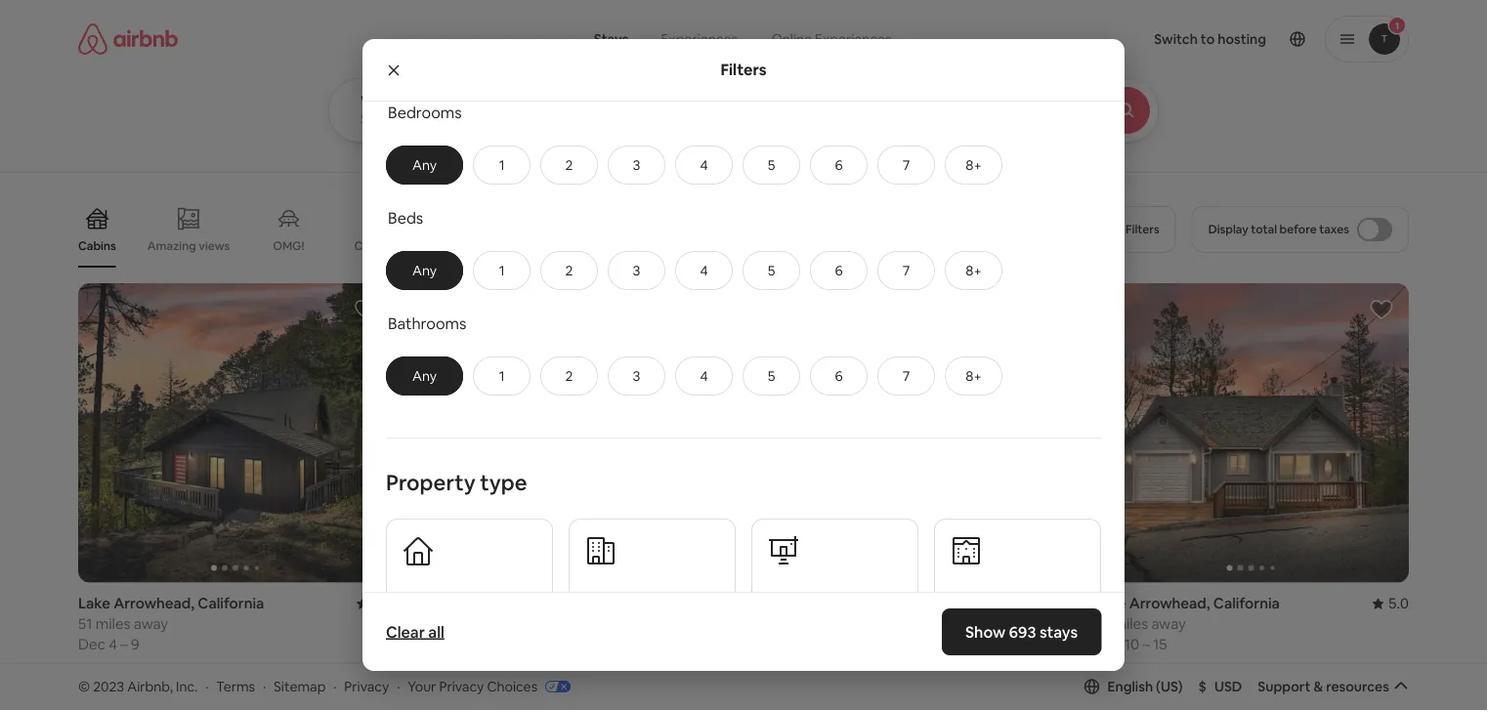Task type: describe. For each thing, give the bounding box(es) containing it.
lake arrowhead, california 53 miles away nov 26 – dec 1 $400 night
[[417, 594, 603, 680]]

omg!
[[273, 238, 304, 254]]

3 button for beds
[[608, 251, 666, 290]]

any element for bathrooms
[[407, 367, 443, 385]]

2 · from the left
[[263, 678, 266, 695]]

california for lake arrowhead, california 53 miles away nov 26 – dec 1 $400 night
[[536, 594, 603, 613]]

group for 51 miles away
[[78, 283, 393, 583]]

lake for lake arrowhead, california 51 miles away dec 4 – 9 $400 night
[[78, 594, 110, 613]]

show 693 stays link
[[942, 609, 1101, 656]]

7 for bathrooms
[[903, 367, 910, 385]]

rooms
[[626, 238, 664, 254]]

nov
[[417, 635, 443, 654]]

6 button for bedrooms
[[810, 145, 868, 184]]

choices
[[487, 678, 538, 695]]

support & resources button
[[1258, 678, 1409, 696]]

miles for 10
[[1113, 615, 1148, 634]]

53
[[417, 615, 433, 634]]

clear all
[[386, 622, 444, 642]]

lake for lake arrowhead, california 52 miles away dec 10 – 15 $179 night
[[1094, 594, 1126, 613]]

show for show map
[[698, 592, 734, 609]]

terms
[[216, 678, 255, 695]]

total
[[1251, 222, 1277, 237]]

filters dialog
[[363, 18, 1125, 675]]

stays
[[1039, 622, 1078, 642]]

2 privacy from the left
[[439, 678, 484, 695]]

inc.
[[176, 678, 198, 695]]

away for 15
[[1152, 615, 1186, 634]]

stays button
[[578, 20, 644, 59]]

night inside lake arrowhead, california 51 miles away dec 4 – 9 $400 night
[[117, 661, 151, 680]]

any element for beds
[[407, 262, 443, 279]]

2 for beds
[[565, 262, 573, 279]]

$ usd
[[1199, 678, 1242, 696]]

$225
[[755, 661, 789, 680]]

amazing for amazing pools
[[704, 238, 753, 254]]

amazing pools
[[704, 238, 786, 254]]

1 button for beds
[[473, 251, 531, 290]]

lake for lake arrowhead, california 53 miles away nov 26 – dec 1 $400 night
[[417, 594, 449, 613]]

lake arrowhead, california 51 miles away dec 4 – 9 $400 night
[[78, 594, 264, 680]]

8+ element for bathrooms
[[966, 367, 982, 385]]

6 button for beds
[[810, 251, 868, 290]]

usd
[[1215, 678, 1242, 696]]

beachfront
[[817, 238, 879, 254]]

experiences inside button
[[661, 30, 738, 48]]

beds
[[388, 207, 423, 227]]

2023
[[93, 678, 124, 695]]

1 for bathrooms
[[499, 367, 505, 385]]

clear all button
[[376, 613, 454, 652]]

away for dec
[[474, 615, 509, 634]]

6 for bathrooms
[[835, 367, 843, 385]]

property type
[[386, 468, 527, 496]]

miles for 4
[[96, 615, 130, 634]]

1 button for bathrooms
[[473, 356, 531, 396]]

lake arrowhead, california 52 miles away dec 10 – 15 $179 night
[[1094, 594, 1280, 680]]

cabins
[[78, 238, 116, 254]]

none search field containing stays
[[328, 0, 1212, 143]]

5.0 for lake arrowhead, california 52 miles away dec 10 – 15 $179 night
[[1388, 594, 1409, 613]]

6 for bedrooms
[[835, 156, 843, 174]]

where
[[361, 93, 398, 108]]

terms link
[[216, 678, 255, 695]]

support & resources
[[1258, 678, 1390, 696]]

your privacy choices
[[408, 678, 538, 695]]

any for beds
[[412, 262, 437, 279]]

display
[[1208, 222, 1249, 237]]

©
[[78, 678, 90, 695]]

any for bathrooms
[[412, 367, 437, 385]]

4 button for bedrooms
[[675, 145, 733, 184]]

pools
[[755, 238, 786, 254]]

3 · from the left
[[333, 678, 337, 695]]

3 button for bathrooms
[[608, 356, 666, 396]]

4.94
[[1041, 594, 1071, 613]]

7 for bedrooms
[[903, 156, 910, 174]]

filters
[[721, 60, 767, 80]]

2 button for bedrooms
[[540, 145, 598, 184]]

arrowhead, for lake arrowhead, california
[[791, 594, 872, 613]]

grid
[[478, 238, 501, 253]]

3 for bathrooms
[[633, 367, 641, 385]]

show map button
[[679, 577, 808, 624]]

$179
[[1094, 661, 1126, 680]]

mansions
[[534, 238, 585, 254]]

5.0 out of 5 average rating image for lake arrowhead, california 51 miles away dec 4 – 9 $400 night
[[357, 594, 393, 613]]

8+ for bedrooms
[[966, 156, 982, 174]]

views
[[199, 238, 230, 253]]

8+ for bathrooms
[[966, 367, 982, 385]]

group for 52 miles away
[[1094, 283, 1409, 583]]

51
[[78, 615, 92, 634]]

sitemap
[[274, 678, 326, 695]]

7 button for bedrooms
[[878, 145, 935, 184]]

4 · from the left
[[397, 678, 400, 695]]

5 button for beds
[[743, 251, 800, 290]]

night inside lake arrowhead, california 53 miles away nov 26 – dec 1 $400 night
[[455, 661, 490, 680]]

show 693 stays
[[965, 622, 1078, 642]]

– for 15
[[1143, 635, 1150, 654]]

52
[[1094, 615, 1110, 634]]

3 night from the left
[[792, 661, 827, 680]]

stays tab panel
[[328, 78, 1212, 143]]

amazing views
[[147, 238, 230, 253]]

4 button for bathrooms
[[675, 356, 733, 396]]

all
[[428, 622, 444, 642]]

english (us) button
[[1084, 678, 1183, 696]]

off-the-grid
[[433, 238, 501, 253]]

type
[[480, 468, 527, 496]]

map
[[737, 592, 765, 609]]

bathrooms
[[388, 313, 467, 333]]

1 for bedrooms
[[499, 156, 505, 174]]

display total before taxes button
[[1192, 206, 1409, 253]]

dec for 51
[[78, 635, 105, 654]]

15
[[1153, 635, 1167, 654]]

online
[[772, 30, 812, 48]]

display total before taxes
[[1208, 222, 1350, 237]]

26
[[447, 635, 463, 654]]

8+ for beds
[[966, 262, 982, 279]]

trending
[[913, 238, 962, 254]]

off-
[[433, 238, 455, 253]]

4.94 out of 5 average rating image
[[1025, 594, 1071, 613]]

arrowhead, for lake arrowhead, california 53 miles away nov 26 – dec 1 $400 night
[[452, 594, 533, 613]]

california for lake arrowhead, california 51 miles away dec 4 – 9 $400 night
[[198, 594, 264, 613]]

night inside lake arrowhead, california 52 miles away dec 10 – 15 $179 night
[[1129, 661, 1164, 680]]

profile element
[[939, 0, 1409, 78]]

before
[[1280, 222, 1317, 237]]



Task type: locate. For each thing, give the bounding box(es) containing it.
away inside lake arrowhead, california 51 miles away dec 4 – 9 $400 night
[[134, 615, 168, 634]]

0 vertical spatial 3
[[633, 156, 641, 174]]

lake up '52'
[[1094, 594, 1126, 613]]

california for lake arrowhead, california 52 miles away dec 10 – 15 $179 night
[[1214, 594, 1280, 613]]

property
[[386, 468, 476, 496]]

2 5.0 out of 5 average rating image from the left
[[1373, 594, 1409, 613]]

group
[[78, 192, 1074, 268], [78, 283, 393, 583], [417, 283, 732, 583], [755, 283, 1071, 583], [1094, 283, 1409, 583]]

stays
[[594, 30, 629, 48]]

2 2 from the top
[[565, 262, 573, 279]]

4 inside lake arrowhead, california 51 miles away dec 4 – 9 $400 night
[[109, 635, 117, 654]]

2 vertical spatial 3
[[633, 367, 641, 385]]

6 for beds
[[835, 262, 843, 279]]

2 3 button from the top
[[608, 251, 666, 290]]

2 horizontal spatial dec
[[1094, 635, 1121, 654]]

· left 'privacy' link
[[333, 678, 337, 695]]

4 for bedrooms
[[700, 156, 708, 174]]

8+ element for bedrooms
[[966, 156, 982, 174]]

miles up 26 at left bottom
[[436, 615, 471, 634]]

2 vertical spatial 8+ button
[[945, 356, 1003, 396]]

1 horizontal spatial dec
[[477, 635, 505, 654]]

any button for beds
[[386, 251, 463, 290]]

2 for bedrooms
[[565, 156, 573, 174]]

lake for lake arrowhead, california
[[755, 594, 788, 613]]

2 8+ element from the top
[[966, 262, 982, 279]]

· right inc.
[[205, 678, 209, 695]]

1 4 button from the top
[[675, 145, 733, 184]]

1 any button from the top
[[386, 145, 463, 184]]

1 · from the left
[[205, 678, 209, 695]]

any button for bedrooms
[[386, 145, 463, 184]]

1 8+ from the top
[[966, 156, 982, 174]]

7 button for beds
[[878, 251, 935, 290]]

away
[[134, 615, 168, 634], [474, 615, 509, 634], [1152, 615, 1186, 634]]

experiences
[[661, 30, 738, 48], [815, 30, 892, 48]]

1 vertical spatial 8+ button
[[945, 251, 1003, 290]]

0 vertical spatial any button
[[386, 145, 463, 184]]

group containing amazing views
[[78, 192, 1074, 268]]

show left map at the bottom
[[698, 592, 734, 609]]

0 vertical spatial 4 button
[[675, 145, 733, 184]]

dec for 52
[[1094, 635, 1121, 654]]

experiences button
[[644, 20, 754, 59]]

1 vertical spatial 5
[[768, 262, 775, 279]]

0 horizontal spatial show
[[698, 592, 734, 609]]

1 horizontal spatial –
[[467, 635, 474, 654]]

3 miles from the left
[[1113, 615, 1148, 634]]

1 vertical spatial any
[[412, 262, 437, 279]]

night down 15
[[1129, 661, 1164, 680]]

&
[[1314, 678, 1323, 696]]

1 night from the left
[[117, 661, 151, 680]]

7 button
[[878, 145, 935, 184], [878, 251, 935, 290], [878, 356, 935, 396]]

any element down bathrooms
[[407, 367, 443, 385]]

0 vertical spatial any
[[412, 156, 437, 174]]

– inside lake arrowhead, california 51 miles away dec 4 – 9 $400 night
[[120, 635, 128, 654]]

1 5 from the top
[[768, 156, 775, 174]]

california inside lake arrowhead, california 53 miles away nov 26 – dec 1 $400 night
[[536, 594, 603, 613]]

2 7 button from the top
[[878, 251, 935, 290]]

1 for beds
[[499, 262, 505, 279]]

what can we help you find? tab list
[[578, 20, 754, 59]]

1 away from the left
[[134, 615, 168, 634]]

1 horizontal spatial amazing
[[704, 238, 753, 254]]

3 – from the left
[[1143, 635, 1150, 654]]

1 vertical spatial any button
[[386, 251, 463, 290]]

0 vertical spatial 3 button
[[608, 145, 666, 184]]

9
[[131, 635, 139, 654]]

group for 53 miles away
[[417, 283, 732, 583]]

arrowhead, inside lake arrowhead, california 53 miles away nov 26 – dec 1 $400 night
[[452, 594, 533, 613]]

1 horizontal spatial 5.0 out of 5 average rating image
[[1373, 594, 1409, 613]]

experiences right online
[[815, 30, 892, 48]]

5.0 out of 5 average rating image for lake arrowhead, california 52 miles away dec 10 – 15 $179 night
[[1373, 594, 1409, 613]]

4 for bathrooms
[[700, 367, 708, 385]]

2 dec from the left
[[477, 635, 505, 654]]

2 vertical spatial 7
[[903, 367, 910, 385]]

3 away from the left
[[1152, 615, 1186, 634]]

2 experiences from the left
[[815, 30, 892, 48]]

3 dec from the left
[[1094, 635, 1121, 654]]

away for 9
[[134, 615, 168, 634]]

$400 inside lake arrowhead, california 51 miles away dec 4 – 9 $400 night
[[78, 661, 114, 680]]

show left 693
[[965, 622, 1005, 642]]

4 lake from the left
[[1094, 594, 1126, 613]]

any button for bathrooms
[[386, 356, 463, 396]]

miles inside lake arrowhead, california 53 miles away nov 26 – dec 1 $400 night
[[436, 615, 471, 634]]

0 vertical spatial 5 button
[[743, 145, 800, 184]]

2 add to wishlist: lake arrowhead, california image from the left
[[1370, 298, 1393, 321]]

2 vertical spatial 8+
[[966, 367, 982, 385]]

airbnb,
[[127, 678, 173, 695]]

english (us)
[[1108, 678, 1183, 696]]

5.0 out of 5 average rating image up clear at the left bottom of the page
[[357, 594, 393, 613]]

0 horizontal spatial dec
[[78, 635, 105, 654]]

5 button for bathrooms
[[743, 356, 800, 396]]

2 6 button from the top
[[810, 251, 868, 290]]

3 any from the top
[[412, 367, 437, 385]]

10
[[1124, 635, 1139, 654]]

lake inside lake arrowhead, california 51 miles away dec 4 – 9 $400 night
[[78, 594, 110, 613]]

1 experiences from the left
[[661, 30, 738, 48]]

Where field
[[361, 110, 616, 128]]

1 horizontal spatial 5.0
[[1388, 594, 1409, 613]]

lake up $225
[[755, 594, 788, 613]]

miles inside lake arrowhead, california 52 miles away dec 10 – 15 $179 night
[[1113, 615, 1148, 634]]

4 arrowhead, from the left
[[1129, 594, 1210, 613]]

3 for beds
[[633, 262, 641, 279]]

0 horizontal spatial –
[[120, 635, 128, 654]]

amazing left pools
[[704, 238, 753, 254]]

bedrooms
[[388, 102, 462, 122]]

night down 9
[[117, 661, 151, 680]]

terms · sitemap · privacy
[[216, 678, 389, 695]]

3 7 button from the top
[[878, 356, 935, 396]]

8+ element for beds
[[966, 262, 982, 279]]

(us)
[[1156, 678, 1183, 696]]

© 2023 airbnb, inc. ·
[[78, 678, 209, 695]]

online experiences link
[[754, 20, 909, 59]]

2 5.0 from the left
[[1388, 594, 1409, 613]]

2 8+ from the top
[[966, 262, 982, 279]]

2 vertical spatial 6 button
[[810, 356, 868, 396]]

0 horizontal spatial 5.0 out of 5 average rating image
[[357, 594, 393, 613]]

arrowhead,
[[114, 594, 195, 613], [452, 594, 533, 613], [791, 594, 872, 613], [1129, 594, 1210, 613]]

the-
[[455, 238, 478, 253]]

1 horizontal spatial miles
[[436, 615, 471, 634]]

1 inside lake arrowhead, california 53 miles away nov 26 – dec 1 $400 night
[[508, 635, 514, 654]]

arrowhead, up 9
[[114, 594, 195, 613]]

1 california from the left
[[198, 594, 264, 613]]

4 button for beds
[[675, 251, 733, 290]]

2 for bathrooms
[[565, 367, 573, 385]]

5 button for bedrooms
[[743, 145, 800, 184]]

lake inside lake arrowhead, california 53 miles away nov 26 – dec 1 $400 night
[[417, 594, 449, 613]]

1 vertical spatial 5 button
[[743, 251, 800, 290]]

2 6 from the top
[[835, 262, 843, 279]]

3
[[633, 156, 641, 174], [633, 262, 641, 279], [633, 367, 641, 385]]

4 night from the left
[[1129, 661, 1164, 680]]

4
[[700, 156, 708, 174], [700, 262, 708, 279], [700, 367, 708, 385], [109, 635, 117, 654]]

$
[[1199, 678, 1207, 696]]

lake up 51
[[78, 594, 110, 613]]

693
[[1009, 622, 1036, 642]]

8+ element
[[966, 156, 982, 174], [966, 262, 982, 279], [966, 367, 982, 385]]

taxes
[[1319, 222, 1350, 237]]

$400 inside lake arrowhead, california 53 miles away nov 26 – dec 1 $400 night
[[417, 661, 452, 680]]

arrowhead, up 26 at left bottom
[[452, 594, 533, 613]]

show inside filters dialog
[[965, 622, 1005, 642]]

2 vertical spatial 8+ element
[[966, 367, 982, 385]]

arrowhead, for lake arrowhead, california 51 miles away dec 4 – 9 $400 night
[[114, 594, 195, 613]]

0 horizontal spatial privacy
[[344, 678, 389, 695]]

0 vertical spatial 1 button
[[473, 145, 531, 184]]

arrowhead, up 15
[[1129, 594, 1210, 613]]

miles for 26
[[436, 615, 471, 634]]

0 horizontal spatial 5.0
[[372, 594, 393, 613]]

2 8+ button from the top
[[945, 251, 1003, 290]]

dec down '52'
[[1094, 635, 1121, 654]]

dec inside lake arrowhead, california 52 miles away dec 10 – 15 $179 night
[[1094, 635, 1121, 654]]

night down 26 at left bottom
[[455, 661, 490, 680]]

3 8+ element from the top
[[966, 367, 982, 385]]

any button down bathrooms
[[386, 356, 463, 396]]

2 vertical spatial 5
[[768, 367, 775, 385]]

1 vertical spatial 7
[[903, 262, 910, 279]]

dec down 51
[[78, 635, 105, 654]]

1 5 button from the top
[[743, 145, 800, 184]]

$400 down 51
[[78, 661, 114, 680]]

3 2 from the top
[[565, 367, 573, 385]]

miles right 51
[[96, 615, 130, 634]]

· left your
[[397, 678, 400, 695]]

1
[[499, 156, 505, 174], [499, 262, 505, 279], [499, 367, 505, 385], [508, 635, 514, 654]]

2 vertical spatial 4 button
[[675, 356, 733, 396]]

1 horizontal spatial show
[[965, 622, 1005, 642]]

miles
[[96, 615, 130, 634], [436, 615, 471, 634], [1113, 615, 1148, 634]]

2 horizontal spatial away
[[1152, 615, 1186, 634]]

2 5 button from the top
[[743, 251, 800, 290]]

– for dec
[[467, 635, 474, 654]]

5.0 out of 5 average rating image up resources on the right of page
[[1373, 594, 1409, 613]]

1 vertical spatial 2
[[565, 262, 573, 279]]

amazing for amazing views
[[147, 238, 196, 253]]

1 add to wishlist: lake arrowhead, california image from the left
[[354, 298, 378, 321]]

1 button for bedrooms
[[473, 145, 531, 184]]

night right $225
[[792, 661, 827, 680]]

1 dec from the left
[[78, 635, 105, 654]]

add to wishlist: lake arrowhead, california image for lake arrowhead, california 52 miles away dec 10 – 15 $179 night
[[1370, 298, 1393, 321]]

away up 9
[[134, 615, 168, 634]]

– left 9
[[120, 635, 128, 654]]

4 button
[[675, 145, 733, 184], [675, 251, 733, 290], [675, 356, 733, 396]]

– left 15
[[1143, 635, 1150, 654]]

2 vertical spatial 5 button
[[743, 356, 800, 396]]

miles inside lake arrowhead, california 51 miles away dec 4 – 9 $400 night
[[96, 615, 130, 634]]

– inside lake arrowhead, california 53 miles away nov 26 – dec 1 $400 night
[[467, 635, 474, 654]]

1 vertical spatial 3 button
[[608, 251, 666, 290]]

–
[[120, 635, 128, 654], [467, 635, 474, 654], [1143, 635, 1150, 654]]

1 vertical spatial 2 button
[[540, 251, 598, 290]]

1 8+ button from the top
[[945, 145, 1003, 184]]

1 vertical spatial show
[[965, 622, 1005, 642]]

0 vertical spatial show
[[698, 592, 734, 609]]

0 horizontal spatial $400
[[78, 661, 114, 680]]

2 7 from the top
[[903, 262, 910, 279]]

1 miles from the left
[[96, 615, 130, 634]]

3 7 from the top
[[903, 367, 910, 385]]

2 vertical spatial any
[[412, 367, 437, 385]]

any element down the off-
[[407, 262, 443, 279]]

3 6 from the top
[[835, 367, 843, 385]]

add to wishlist: lake arrowhead, california image for lake arrowhead, california 51 miles away dec 4 – 9 $400 night
[[354, 298, 378, 321]]

clear
[[386, 622, 425, 642]]

1 7 from the top
[[903, 156, 910, 174]]

2 button
[[540, 145, 598, 184], [540, 251, 598, 290], [540, 356, 598, 396]]

0 horizontal spatial amazing
[[147, 238, 196, 253]]

1 5.0 out of 5 average rating image from the left
[[357, 594, 393, 613]]

1 horizontal spatial experiences
[[815, 30, 892, 48]]

$225 night
[[755, 661, 827, 680]]

california inside lake arrowhead, california 52 miles away dec 10 – 15 $179 night
[[1214, 594, 1280, 613]]

0 vertical spatial 5
[[768, 156, 775, 174]]

0 vertical spatial 8+ element
[[966, 156, 982, 174]]

lake
[[78, 594, 110, 613], [417, 594, 449, 613], [755, 594, 788, 613], [1094, 594, 1126, 613]]

8+ button for bathrooms
[[945, 356, 1003, 396]]

2 vertical spatial 6
[[835, 367, 843, 385]]

2 away from the left
[[474, 615, 509, 634]]

0 vertical spatial 6
[[835, 156, 843, 174]]

0 vertical spatial 8+
[[966, 156, 982, 174]]

any element down bedrooms
[[407, 156, 443, 174]]

1 lake from the left
[[78, 594, 110, 613]]

privacy left your
[[344, 678, 389, 695]]

1 vertical spatial 1 button
[[473, 251, 531, 290]]

6
[[835, 156, 843, 174], [835, 262, 843, 279], [835, 367, 843, 385]]

1 vertical spatial 4 button
[[675, 251, 733, 290]]

sitemap link
[[274, 678, 326, 695]]

1 5.0 from the left
[[372, 594, 393, 613]]

3 2 button from the top
[[540, 356, 598, 396]]

1 horizontal spatial away
[[474, 615, 509, 634]]

2 any button from the top
[[386, 251, 463, 290]]

privacy link
[[344, 678, 389, 695]]

show inside button
[[698, 592, 734, 609]]

0 vertical spatial 7 button
[[878, 145, 935, 184]]

show
[[698, 592, 734, 609], [965, 622, 1005, 642]]

1 2 button from the top
[[540, 145, 598, 184]]

3 any button from the top
[[386, 356, 463, 396]]

6 button
[[810, 145, 868, 184], [810, 251, 868, 290], [810, 356, 868, 396]]

2 1 button from the top
[[473, 251, 531, 290]]

5 for beds
[[768, 262, 775, 279]]

2 vertical spatial 3 button
[[608, 356, 666, 396]]

amazing
[[147, 238, 196, 253], [704, 238, 753, 254]]

2 any element from the top
[[407, 262, 443, 279]]

online experiences
[[772, 30, 892, 48]]

2 vertical spatial 7 button
[[878, 356, 935, 396]]

any button down bedrooms
[[386, 145, 463, 184]]

1 $400 from the left
[[78, 661, 114, 680]]

4 for beds
[[700, 262, 708, 279]]

1 6 from the top
[[835, 156, 843, 174]]

2 any from the top
[[412, 262, 437, 279]]

0 horizontal spatial add to wishlist: lake arrowhead, california image
[[354, 298, 378, 321]]

1 vertical spatial 6
[[835, 262, 843, 279]]

1 horizontal spatial $400
[[417, 661, 452, 680]]

None search field
[[328, 0, 1212, 143]]

any for bedrooms
[[412, 156, 437, 174]]

any
[[412, 156, 437, 174], [412, 262, 437, 279], [412, 367, 437, 385]]

5 for bathrooms
[[768, 367, 775, 385]]

3 8+ from the top
[[966, 367, 982, 385]]

california inside lake arrowhead, california 51 miles away dec 4 – 9 $400 night
[[198, 594, 264, 613]]

2 5 from the top
[[768, 262, 775, 279]]

– inside lake arrowhead, california 52 miles away dec 10 – 15 $179 night
[[1143, 635, 1150, 654]]

2 vertical spatial 2
[[565, 367, 573, 385]]

support
[[1258, 678, 1311, 696]]

any element for bedrooms
[[407, 156, 443, 174]]

2 night from the left
[[455, 661, 490, 680]]

3 5 button from the top
[[743, 356, 800, 396]]

away inside lake arrowhead, california 52 miles away dec 10 – 15 $179 night
[[1152, 615, 1186, 634]]

2 2 button from the top
[[540, 251, 598, 290]]

1 7 button from the top
[[878, 145, 935, 184]]

1 horizontal spatial privacy
[[439, 678, 484, 695]]

0 vertical spatial 7
[[903, 156, 910, 174]]

away inside lake arrowhead, california 53 miles away nov 26 – dec 1 $400 night
[[474, 615, 509, 634]]

3 4 button from the top
[[675, 356, 733, 396]]

1 3 from the top
[[633, 156, 641, 174]]

any down bedrooms
[[412, 156, 437, 174]]

any down bathrooms
[[412, 367, 437, 385]]

dec right 26 at left bottom
[[477, 635, 505, 654]]

3 6 button from the top
[[810, 356, 868, 396]]

5.0 up clear at the left bottom of the page
[[372, 594, 393, 613]]

arrowhead, inside lake arrowhead, california 51 miles away dec 4 – 9 $400 night
[[114, 594, 195, 613]]

0 horizontal spatial away
[[134, 615, 168, 634]]

1 vertical spatial 6 button
[[810, 251, 868, 290]]

1 privacy from the left
[[344, 678, 389, 695]]

arrowhead, inside lake arrowhead, california 52 miles away dec 10 – 15 $179 night
[[1129, 594, 1210, 613]]

privacy
[[344, 678, 389, 695], [439, 678, 484, 695]]

3 for bedrooms
[[633, 156, 641, 174]]

6 button for bathrooms
[[810, 356, 868, 396]]

0 horizontal spatial experiences
[[661, 30, 738, 48]]

1 3 button from the top
[[608, 145, 666, 184]]

your
[[408, 678, 436, 695]]

0 vertical spatial 2
[[565, 156, 573, 174]]

2 miles from the left
[[436, 615, 471, 634]]

0 vertical spatial 6 button
[[810, 145, 868, 184]]

any element
[[407, 156, 443, 174], [407, 262, 443, 279], [407, 367, 443, 385]]

1 6 button from the top
[[810, 145, 868, 184]]

2 button for bathrooms
[[540, 356, 598, 396]]

· right terms link at left
[[263, 678, 266, 695]]

2 $400 from the left
[[417, 661, 452, 680]]

2 button for beds
[[540, 251, 598, 290]]

1 2 from the top
[[565, 156, 573, 174]]

5.0 out of 5 average rating image
[[357, 594, 393, 613], [1373, 594, 1409, 613]]

8+
[[966, 156, 982, 174], [966, 262, 982, 279], [966, 367, 982, 385]]

2 vertical spatial 1 button
[[473, 356, 531, 396]]

1 8+ element from the top
[[966, 156, 982, 174]]

privacy right your
[[439, 678, 484, 695]]

away up 15
[[1152, 615, 1186, 634]]

your privacy choices link
[[408, 678, 571, 697]]

2 horizontal spatial –
[[1143, 635, 1150, 654]]

miles up 10
[[1113, 615, 1148, 634]]

3 lake from the left
[[755, 594, 788, 613]]

2 arrowhead, from the left
[[452, 594, 533, 613]]

1 vertical spatial 7 button
[[878, 251, 935, 290]]

add to wishlist: lake arrowhead, california image
[[354, 298, 378, 321], [1370, 298, 1393, 321]]

2 3 from the top
[[633, 262, 641, 279]]

8+ button for bedrooms
[[945, 145, 1003, 184]]

3 3 from the top
[[633, 367, 641, 385]]

3 arrowhead, from the left
[[791, 594, 872, 613]]

arrowhead, for lake arrowhead, california 52 miles away dec 10 – 15 $179 night
[[1129, 594, 1210, 613]]

0 vertical spatial 2 button
[[540, 145, 598, 184]]

7 button for bathrooms
[[878, 356, 935, 396]]

2 lake from the left
[[417, 594, 449, 613]]

2 vertical spatial any button
[[386, 356, 463, 396]]

1 any element from the top
[[407, 156, 443, 174]]

castles
[[354, 238, 395, 254]]

8+ button
[[945, 145, 1003, 184], [945, 251, 1003, 290], [945, 356, 1003, 396]]

any button up bathrooms
[[386, 251, 463, 290]]

arrowhead, up $225 night
[[791, 594, 872, 613]]

0 horizontal spatial miles
[[96, 615, 130, 634]]

1 any from the top
[[412, 156, 437, 174]]

2 california from the left
[[536, 594, 603, 613]]

7 for beds
[[903, 262, 910, 279]]

7
[[903, 156, 910, 174], [903, 262, 910, 279], [903, 367, 910, 385]]

experiences up filters
[[661, 30, 738, 48]]

$400
[[78, 661, 114, 680], [417, 661, 452, 680]]

0 vertical spatial 8+ button
[[945, 145, 1003, 184]]

0 vertical spatial any element
[[407, 156, 443, 174]]

amazing left views
[[147, 238, 196, 253]]

8+ button for beds
[[945, 251, 1003, 290]]

– right 26 at left bottom
[[467, 635, 474, 654]]

any down the off-
[[412, 262, 437, 279]]

dec
[[78, 635, 105, 654], [477, 635, 505, 654], [1094, 635, 1121, 654]]

4 california from the left
[[1214, 594, 1280, 613]]

1 – from the left
[[120, 635, 128, 654]]

2 – from the left
[[467, 635, 474, 654]]

dec inside lake arrowhead, california 51 miles away dec 4 – 9 $400 night
[[78, 635, 105, 654]]

away right all
[[474, 615, 509, 634]]

1 vertical spatial 3
[[633, 262, 641, 279]]

english
[[1108, 678, 1153, 696]]

5.0 up resources on the right of page
[[1388, 594, 1409, 613]]

show for show 693 stays
[[965, 622, 1005, 642]]

1 vertical spatial any element
[[407, 262, 443, 279]]

show map
[[698, 592, 765, 609]]

california for lake arrowhead, california
[[875, 594, 941, 613]]

– for 9
[[120, 635, 128, 654]]

3 3 button from the top
[[608, 356, 666, 396]]

5 button
[[743, 145, 800, 184], [743, 251, 800, 290], [743, 356, 800, 396]]

2 vertical spatial any element
[[407, 367, 443, 385]]

1 arrowhead, from the left
[[114, 594, 195, 613]]

3 1 button from the top
[[473, 356, 531, 396]]

3 button for bedrooms
[[608, 145, 666, 184]]

3 any element from the top
[[407, 367, 443, 385]]

1 vertical spatial 8+ element
[[966, 262, 982, 279]]

5.0
[[372, 594, 393, 613], [1388, 594, 1409, 613]]

3 8+ button from the top
[[945, 356, 1003, 396]]

resources
[[1326, 678, 1390, 696]]

3 button
[[608, 145, 666, 184], [608, 251, 666, 290], [608, 356, 666, 396]]

1 1 button from the top
[[473, 145, 531, 184]]

lake inside lake arrowhead, california 52 miles away dec 10 – 15 $179 night
[[1094, 594, 1126, 613]]

5.0 for lake arrowhead, california 51 miles away dec 4 – 9 $400 night
[[372, 594, 393, 613]]

2 4 button from the top
[[675, 251, 733, 290]]

lake up 53
[[417, 594, 449, 613]]

dec inside lake arrowhead, california 53 miles away nov 26 – dec 1 $400 night
[[477, 635, 505, 654]]

2 horizontal spatial miles
[[1113, 615, 1148, 634]]

3 california from the left
[[875, 594, 941, 613]]

lake arrowhead, california
[[755, 594, 941, 613]]

2 vertical spatial 2 button
[[540, 356, 598, 396]]

$400 down nov
[[417, 661, 452, 680]]

5 for bedrooms
[[768, 156, 775, 174]]

3 5 from the top
[[768, 367, 775, 385]]

1 vertical spatial 8+
[[966, 262, 982, 279]]

1 horizontal spatial add to wishlist: lake arrowhead, california image
[[1370, 298, 1393, 321]]

5
[[768, 156, 775, 174], [768, 262, 775, 279], [768, 367, 775, 385]]



Task type: vqa. For each thing, say whether or not it's contained in the screenshot.
ARROWHEAD,
yes



